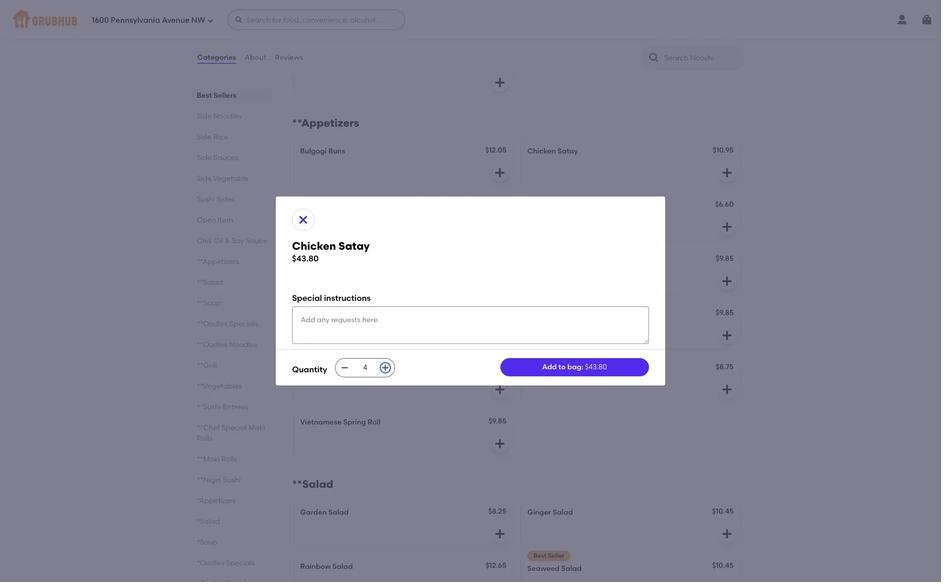 Task type: locate. For each thing, give the bounding box(es) containing it.
reviews
[[275, 53, 303, 62]]

noodles
[[213, 112, 242, 121], [229, 341, 258, 349]]

**grill tab
[[197, 361, 268, 371]]

1 side from the top
[[197, 112, 212, 121]]

chicken right $12.05
[[527, 147, 556, 156]]

best left "sellers"
[[197, 91, 212, 100]]

chili for chili oil 1 oz
[[300, 3, 316, 11]]

$9.85 for second $9.85 button from the bottom
[[716, 255, 734, 263]]

categories button
[[197, 40, 237, 76]]

**oodles noodles
[[197, 341, 258, 349]]

1 horizontal spatial rolls
[[221, 455, 237, 464]]

rolls right **maki
[[221, 455, 237, 464]]

chili oil & soy sauce tab
[[197, 236, 268, 246]]

bulgogi buns
[[300, 147, 345, 156]]

**salad up garden
[[292, 478, 333, 491]]

*salad tab
[[197, 517, 268, 527]]

1 vertical spatial chili
[[197, 237, 212, 245]]

1 vertical spatial $10.45
[[712, 562, 734, 571]]

0 horizontal spatial best
[[197, 91, 212, 100]]

1 vertical spatial roll
[[368, 418, 381, 427]]

noodles inside tab
[[213, 112, 242, 121]]

specials down *soup tab
[[226, 559, 255, 568]]

side for side rice
[[197, 133, 212, 141]]

side vegetable tab
[[197, 173, 268, 184]]

0 horizontal spatial spring
[[343, 418, 366, 427]]

rolls down **chef
[[197, 435, 212, 443]]

**maki
[[197, 455, 220, 464]]

salad right ginger
[[553, 509, 573, 517]]

0 horizontal spatial $43.80
[[292, 254, 319, 263]]

1 horizontal spatial sauce
[[358, 57, 380, 66]]

0 vertical spatial roll
[[589, 364, 602, 373]]

noodles down "sellers"
[[213, 112, 242, 121]]

rolls inside tab
[[221, 455, 237, 464]]

0 vertical spatial spring
[[565, 364, 587, 373]]

0 horizontal spatial chicken
[[292, 240, 336, 252]]

**chef
[[197, 424, 220, 433]]

noodles inside 'tab'
[[229, 341, 258, 349]]

0 vertical spatial satay
[[558, 147, 578, 156]]

1 horizontal spatial chicken
[[527, 147, 556, 156]]

side up sushi sides
[[197, 174, 212, 183]]

sushi inside the **nigiri sushi tab
[[223, 476, 241, 485]]

0 vertical spatial special
[[292, 294, 322, 303]]

sushi
[[197, 195, 215, 204], [223, 476, 241, 485]]

1 vertical spatial $9.85
[[716, 309, 734, 318]]

3 side from the top
[[197, 154, 212, 162]]

spring right vietnamese
[[343, 418, 366, 427]]

1 vertical spatial noodles
[[229, 341, 258, 349]]

1 horizontal spatial spring
[[565, 364, 587, 373]]

$10.95 for chicken satay
[[713, 146, 734, 155]]

specials inside 'tab'
[[229, 320, 258, 329]]

$8.75
[[716, 363, 734, 372]]

0 horizontal spatial sushi
[[197, 195, 215, 204]]

entrees
[[223, 403, 248, 412]]

1 vertical spatial specials
[[226, 559, 255, 568]]

1 horizontal spatial satay
[[558, 147, 578, 156]]

**oodles inside 'tab'
[[197, 341, 228, 349]]

side inside tab
[[197, 133, 212, 141]]

satay for chicken satay
[[558, 147, 578, 156]]

**nigiri sushi tab
[[197, 475, 268, 486]]

oil inside tab
[[214, 237, 223, 245]]

2 vertical spatial $9.85
[[488, 417, 507, 426]]

special down entrees
[[222, 424, 247, 433]]

0 vertical spatial sushi
[[197, 195, 215, 204]]

quantity
[[292, 365, 327, 375]]

**vegetables tab
[[197, 381, 268, 392]]

1 **oodles from the top
[[197, 320, 228, 329]]

1 horizontal spatial soy
[[344, 57, 357, 66]]

$43.80
[[292, 254, 319, 263], [585, 363, 607, 372]]

sushi inside sushi sides tab
[[197, 195, 215, 204]]

side noodles tab
[[197, 111, 268, 122]]

1 vertical spatial chicken
[[292, 240, 336, 252]]

ginger
[[527, 509, 551, 517]]

firefly calamari button
[[294, 249, 513, 295]]

0 vertical spatial best
[[197, 91, 212, 100]]

Special instructions text field
[[292, 307, 649, 344]]

about
[[245, 53, 266, 62]]

specials for **oodles specials
[[229, 320, 258, 329]]

1 vertical spatial vegetable
[[527, 364, 563, 373]]

satay inside chicken satay $43.80
[[338, 240, 370, 252]]

**oodles specials
[[197, 320, 258, 329]]

soy right the &
[[232, 237, 244, 245]]

1 vertical spatial $43.80
[[585, 363, 607, 372]]

vietnamese spring roll
[[300, 418, 381, 427]]

**salad inside tab
[[197, 278, 223, 287]]

*oodles specials tab
[[197, 558, 268, 569]]

chili inside button
[[300, 3, 316, 11]]

side left rice
[[197, 133, 212, 141]]

$10.95 for crabmeat wonton
[[486, 200, 507, 209]]

0 horizontal spatial soy
[[232, 237, 244, 245]]

1 horizontal spatial sushi
[[223, 476, 241, 485]]

0 vertical spatial $10.95
[[713, 146, 734, 155]]

**oodles up **grill
[[197, 341, 228, 349]]

1 vertical spatial oil
[[214, 237, 223, 245]]

dragon
[[330, 364, 356, 373]]

sauce right the &
[[246, 237, 268, 245]]

sushi left 'sides'
[[197, 195, 215, 204]]

low sodium soy sauce
[[300, 57, 380, 66]]

buns
[[328, 147, 345, 156]]

vietnamese
[[300, 418, 342, 427]]

sauce right sodium
[[358, 57, 380, 66]]

oil inside button
[[318, 3, 327, 11]]

$9.85 button
[[521, 249, 740, 295], [521, 303, 740, 349]]

chicken up firefly at the left
[[292, 240, 336, 252]]

soy right sodium
[[344, 57, 357, 66]]

side left sauces
[[197, 154, 212, 162]]

1 vertical spatial **oodles
[[197, 341, 228, 349]]

oil left 1 on the left of page
[[318, 3, 327, 11]]

0 vertical spatial **oodles
[[197, 320, 228, 329]]

japanese dumplings
[[300, 310, 374, 319]]

special up japanese
[[292, 294, 322, 303]]

0 horizontal spatial satay
[[338, 240, 370, 252]]

0 vertical spatial oil
[[318, 3, 327, 11]]

1 vertical spatial $9.85 button
[[521, 303, 740, 349]]

0 horizontal spatial chili
[[197, 237, 212, 245]]

0 horizontal spatial special
[[222, 424, 247, 433]]

**salad up **soup
[[197, 278, 223, 287]]

vegetable up sushi sides tab at left
[[213, 174, 249, 183]]

specials inside tab
[[226, 559, 255, 568]]

0 horizontal spatial oil
[[214, 237, 223, 245]]

chicken for chicken satay $43.80
[[292, 240, 336, 252]]

0 vertical spatial $43.80
[[292, 254, 319, 263]]

1 vertical spatial **salad
[[292, 478, 333, 491]]

chicken
[[527, 147, 556, 156], [292, 240, 336, 252]]

**maki rolls
[[197, 455, 237, 464]]

about button
[[244, 40, 267, 76]]

1 vertical spatial spring
[[343, 418, 366, 427]]

2 **oodles from the top
[[197, 341, 228, 349]]

**salad
[[197, 278, 223, 287], [292, 478, 333, 491]]

*soup tab
[[197, 537, 268, 548]]

best inside tab
[[197, 91, 212, 100]]

2 vertical spatial $10.95
[[486, 363, 507, 372]]

best up seaweed
[[533, 553, 546, 560]]

0 vertical spatial chili
[[300, 3, 316, 11]]

tab
[[197, 579, 268, 583]]

0 vertical spatial sauce
[[358, 57, 380, 66]]

oz
[[334, 3, 341, 11]]

rolls
[[197, 435, 212, 443], [221, 455, 237, 464]]

**oodles down **soup
[[197, 320, 228, 329]]

Search Nooshi search field
[[663, 53, 741, 63]]

0 vertical spatial $10.45
[[712, 508, 734, 516]]

chili down open
[[197, 237, 212, 245]]

0 horizontal spatial rolls
[[197, 435, 212, 443]]

side
[[197, 112, 212, 121], [197, 133, 212, 141], [197, 154, 212, 162], [197, 174, 212, 183]]

1 vertical spatial satay
[[338, 240, 370, 252]]

0 vertical spatial $9.85
[[716, 255, 734, 263]]

noodles down **oodles specials 'tab'
[[229, 341, 258, 349]]

**chef special maki rolls
[[197, 424, 265, 443]]

instructions
[[324, 294, 371, 303]]

sauce inside low sodium soy sauce button
[[358, 57, 380, 66]]

rainbow
[[300, 563, 331, 572]]

1600
[[92, 16, 109, 25]]

0 vertical spatial **appetizers
[[292, 117, 359, 129]]

low sodium soy sauce button
[[294, 50, 513, 96]]

svg image
[[921, 14, 933, 26], [235, 16, 243, 24], [207, 17, 213, 24], [494, 77, 506, 89], [721, 167, 733, 179], [721, 275, 733, 288], [341, 364, 349, 372], [381, 364, 390, 372], [494, 384, 506, 396], [721, 384, 733, 396], [494, 528, 506, 541], [721, 528, 733, 541]]

2 side from the top
[[197, 133, 212, 141]]

0 vertical spatial specials
[[229, 320, 258, 329]]

1 horizontal spatial best
[[533, 553, 546, 560]]

sushi sides tab
[[197, 194, 268, 205]]

**oodles inside 'tab'
[[197, 320, 228, 329]]

$43.80 left calamari
[[292, 254, 319, 263]]

sushi sides
[[197, 195, 235, 204]]

*appetizers
[[197, 497, 236, 506]]

oil left the &
[[214, 237, 223, 245]]

1 vertical spatial best
[[533, 553, 546, 560]]

**oodles for **oodles specials
[[197, 320, 228, 329]]

$10.45
[[712, 508, 734, 516], [712, 562, 734, 571]]

sushi down **maki rolls tab
[[223, 476, 241, 485]]

**nigiri
[[197, 476, 221, 485]]

side up the side rice
[[197, 112, 212, 121]]

rainbow salad
[[300, 563, 353, 572]]

$9.85
[[716, 255, 734, 263], [716, 309, 734, 318], [488, 417, 507, 426]]

spring right add
[[565, 364, 587, 373]]

vegetable left "bag:"
[[527, 364, 563, 373]]

special inside '**chef special maki rolls'
[[222, 424, 247, 433]]

best for seller
[[533, 553, 546, 560]]

0 vertical spatial vegetable
[[213, 174, 249, 183]]

low
[[300, 57, 314, 66]]

best
[[197, 91, 212, 100], [533, 553, 546, 560]]

specials down **soup "tab"
[[229, 320, 258, 329]]

spring
[[565, 364, 587, 373], [343, 418, 366, 427]]

0 vertical spatial soy
[[344, 57, 357, 66]]

**appetizers
[[292, 117, 359, 129], [197, 258, 239, 266]]

0 horizontal spatial vegetable
[[213, 174, 249, 183]]

1 vertical spatial sauce
[[246, 237, 268, 245]]

0 vertical spatial noodles
[[213, 112, 242, 121]]

chicken inside chicken satay $43.80
[[292, 240, 336, 252]]

$12.05
[[485, 146, 507, 155]]

**appetizers inside tab
[[197, 258, 239, 266]]

chili left 1 on the left of page
[[300, 3, 316, 11]]

salad right garden
[[328, 509, 349, 517]]

**appetizers up bulgogi buns
[[292, 117, 359, 129]]

1 $9.85 button from the top
[[521, 249, 740, 295]]

vegetable
[[213, 174, 249, 183], [527, 364, 563, 373]]

**appetizers down the &
[[197, 258, 239, 266]]

1 vertical spatial $10.95
[[486, 200, 507, 209]]

oil
[[318, 3, 327, 11], [214, 237, 223, 245]]

specials
[[229, 320, 258, 329], [226, 559, 255, 568]]

*oodles specials
[[197, 559, 255, 568]]

0 vertical spatial chicken
[[527, 147, 556, 156]]

0 vertical spatial **salad
[[197, 278, 223, 287]]

salad for rainbow salad
[[332, 563, 353, 572]]

dumplings down instructions
[[337, 310, 374, 319]]

best inside best seller seaweed salad
[[533, 553, 546, 560]]

1 vertical spatial rolls
[[221, 455, 237, 464]]

0 vertical spatial rolls
[[197, 435, 212, 443]]

1 vertical spatial special
[[222, 424, 247, 433]]

wonton
[[338, 201, 365, 210]]

ginger salad
[[527, 509, 573, 517]]

special instructions
[[292, 294, 371, 303]]

salad down seller
[[561, 565, 582, 574]]

1 horizontal spatial **appetizers
[[292, 117, 359, 129]]

1 vertical spatial sushi
[[223, 476, 241, 485]]

noodles for **oodles noodles
[[229, 341, 258, 349]]

soy
[[344, 57, 357, 66], [232, 237, 244, 245]]

0 vertical spatial dumplings
[[337, 310, 374, 319]]

1 horizontal spatial vegetable
[[527, 364, 563, 373]]

0 horizontal spatial **salad
[[197, 278, 223, 287]]

special
[[292, 294, 322, 303], [222, 424, 247, 433]]

0 horizontal spatial sauce
[[246, 237, 268, 245]]

$9.85 for second $9.85 button from the top of the page
[[716, 309, 734, 318]]

best sellers
[[197, 91, 236, 100]]

side inside tab
[[197, 154, 212, 162]]

chili inside tab
[[197, 237, 212, 245]]

1 horizontal spatial oil
[[318, 3, 327, 11]]

1 vertical spatial soy
[[232, 237, 244, 245]]

0 vertical spatial $9.85 button
[[521, 249, 740, 295]]

0 horizontal spatial roll
[[368, 418, 381, 427]]

2 $9.85 button from the top
[[521, 303, 740, 349]]

1 horizontal spatial chili
[[300, 3, 316, 11]]

1 horizontal spatial roll
[[589, 364, 602, 373]]

$43.80 inside chicken satay $43.80
[[292, 254, 319, 263]]

dumplings right dragon
[[358, 364, 395, 373]]

vegetable inside tab
[[213, 174, 249, 183]]

salad for ginger salad
[[553, 509, 573, 517]]

japanese dumplings button
[[294, 303, 513, 349]]

side for side sauces
[[197, 154, 212, 162]]

salad inside best seller seaweed salad
[[561, 565, 582, 574]]

$43.80 right "bag:"
[[585, 363, 607, 372]]

seller
[[548, 553, 564, 560]]

4 side from the top
[[197, 174, 212, 183]]

svg image
[[494, 167, 506, 179], [297, 214, 309, 226], [721, 221, 733, 233], [721, 330, 733, 342], [494, 438, 506, 450]]

salad right rainbow
[[332, 563, 353, 572]]

0 horizontal spatial **appetizers
[[197, 258, 239, 266]]

**oodles
[[197, 320, 228, 329], [197, 341, 228, 349]]

**oodles noodles tab
[[197, 340, 268, 350]]

$6.60
[[715, 200, 734, 209]]

soy inside button
[[344, 57, 357, 66]]

roll
[[589, 364, 602, 373], [368, 418, 381, 427]]

1 vertical spatial **appetizers
[[197, 258, 239, 266]]

best seller seaweed salad
[[527, 553, 582, 574]]



Task type: describe. For each thing, give the bounding box(es) containing it.
1 horizontal spatial special
[[292, 294, 322, 303]]

firefly calamari
[[300, 256, 356, 264]]

item
[[218, 216, 233, 225]]

**oodles specials tab
[[197, 319, 268, 330]]

chili for chili oil & soy sauce
[[197, 237, 212, 245]]

**grill
[[197, 362, 217, 370]]

$12.65
[[486, 562, 507, 571]]

Input item quantity number field
[[354, 359, 376, 377]]

sichuan dragon dumplings
[[300, 364, 395, 373]]

roll for vegetable spring roll
[[589, 364, 602, 373]]

*appetizers tab
[[197, 496, 268, 507]]

**sushi
[[197, 403, 221, 412]]

**chef special maki rolls tab
[[197, 423, 268, 444]]

**vegetables
[[197, 382, 242, 391]]

sodium
[[316, 57, 342, 66]]

sichuan
[[300, 364, 328, 373]]

crabmeat
[[300, 201, 336, 210]]

**sushi entrees
[[197, 403, 248, 412]]

**soup tab
[[197, 298, 268, 309]]

bag:
[[567, 363, 583, 372]]

&
[[225, 237, 230, 245]]

sellers
[[214, 91, 236, 100]]

*oodles
[[197, 559, 224, 568]]

**appetizers tab
[[197, 257, 268, 267]]

spring for vegetable
[[565, 364, 587, 373]]

to
[[558, 363, 566, 372]]

firefly
[[300, 256, 321, 264]]

specials for *oodles specials
[[226, 559, 255, 568]]

noodles for side noodles
[[213, 112, 242, 121]]

chicken satay
[[527, 147, 578, 156]]

pennsylvania
[[111, 16, 160, 25]]

spring for vietnamese
[[343, 418, 366, 427]]

edamame
[[527, 201, 563, 210]]

1 horizontal spatial $43.80
[[585, 363, 607, 372]]

**oodles for **oodles noodles
[[197, 341, 228, 349]]

satay for chicken satay $43.80
[[338, 240, 370, 252]]

garden salad
[[300, 509, 349, 517]]

seaweed
[[527, 565, 560, 574]]

best sellers tab
[[197, 90, 268, 101]]

dumplings inside button
[[337, 310, 374, 319]]

calamari
[[323, 256, 356, 264]]

side noodles
[[197, 112, 242, 121]]

sauce inside chili oil & soy sauce tab
[[246, 237, 268, 245]]

1 vertical spatial dumplings
[[358, 364, 395, 373]]

roll for vietnamese spring roll
[[368, 418, 381, 427]]

vegetable spring roll
[[527, 364, 602, 373]]

main navigation navigation
[[0, 0, 941, 40]]

1
[[329, 3, 332, 11]]

rice
[[213, 133, 228, 141]]

soy inside tab
[[232, 237, 244, 245]]

1600 pennsylvania avenue nw
[[92, 16, 205, 25]]

**maki rolls tab
[[197, 454, 268, 465]]

*salad
[[197, 518, 220, 526]]

side for side vegetable
[[197, 174, 212, 183]]

chili oil 1 oz
[[300, 3, 341, 11]]

side sauces
[[197, 154, 238, 162]]

bulgogi
[[300, 147, 327, 156]]

1 horizontal spatial **salad
[[292, 478, 333, 491]]

rolls inside '**chef special maki rolls'
[[197, 435, 212, 443]]

chicken satay $43.80
[[292, 240, 370, 263]]

sauces
[[213, 154, 238, 162]]

oil for 1
[[318, 3, 327, 11]]

open
[[197, 216, 216, 225]]

*soup
[[197, 538, 218, 547]]

garden
[[300, 509, 327, 517]]

side rice
[[197, 133, 228, 141]]

side sauces tab
[[197, 153, 268, 163]]

side for side noodles
[[197, 112, 212, 121]]

side vegetable
[[197, 174, 249, 183]]

add
[[542, 363, 557, 372]]

nw
[[191, 16, 205, 25]]

**nigiri sushi
[[197, 476, 241, 485]]

**salad tab
[[197, 277, 268, 288]]

search icon image
[[648, 52, 660, 64]]

sides
[[216, 195, 235, 204]]

**soup
[[197, 299, 221, 308]]

maki
[[249, 424, 265, 433]]

$8.25
[[488, 508, 507, 516]]

japanese
[[300, 310, 335, 319]]

chili oil 1 oz button
[[294, 0, 513, 42]]

side rice tab
[[197, 132, 268, 142]]

chili oil & soy sauce
[[197, 237, 268, 245]]

salad for garden salad
[[328, 509, 349, 517]]

2 $10.45 from the top
[[712, 562, 734, 571]]

crabmeat wonton
[[300, 201, 365, 210]]

reviews button
[[274, 40, 304, 76]]

open item
[[197, 216, 233, 225]]

chicken for chicken satay
[[527, 147, 556, 156]]

$10.95 for sichuan dragon dumplings
[[486, 363, 507, 372]]

oil for &
[[214, 237, 223, 245]]

add to bag: $43.80
[[542, 363, 607, 372]]

**sushi entrees tab
[[197, 402, 268, 413]]

avenue
[[162, 16, 190, 25]]

categories
[[197, 53, 236, 62]]

open item tab
[[197, 215, 268, 226]]

best for sellers
[[197, 91, 212, 100]]

1 $10.45 from the top
[[712, 508, 734, 516]]



Task type: vqa. For each thing, say whether or not it's contained in the screenshot.
the bottommost the Special
yes



